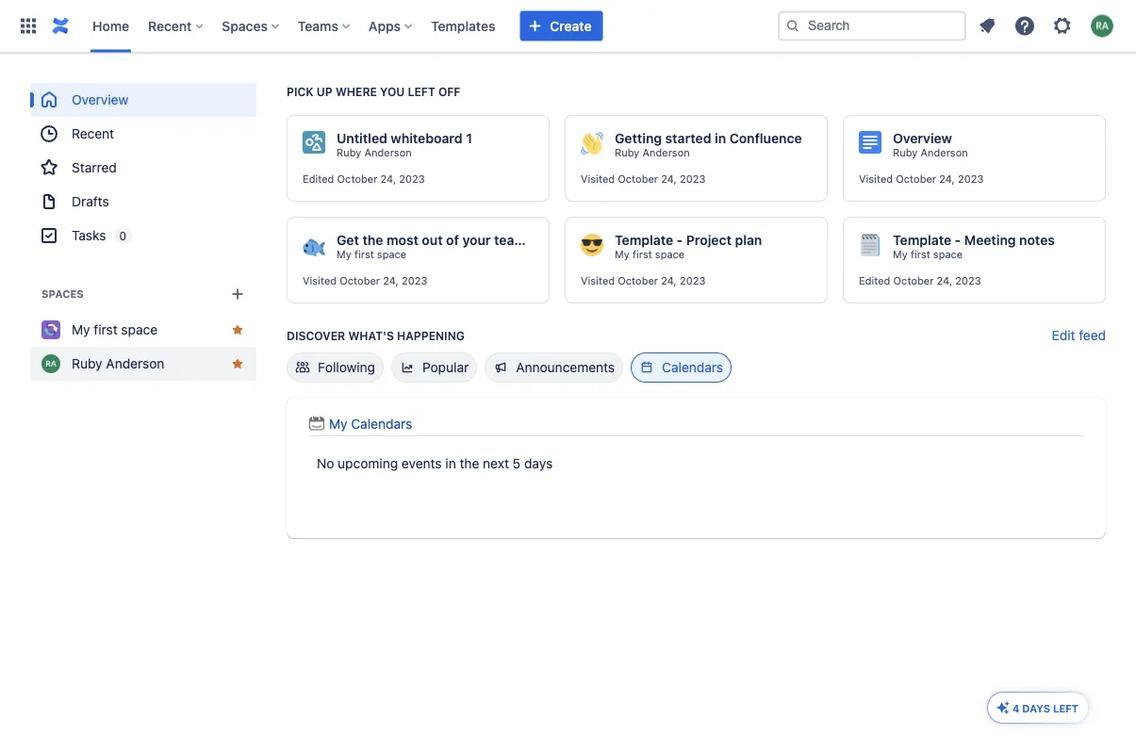 Task type: locate. For each thing, give the bounding box(es) containing it.
ruby for untitled whiteboard 1
[[337, 147, 362, 159]]

visited october 24, 2023 up template - meeting notes
[[859, 173, 984, 185]]

24, down most
[[383, 275, 399, 287]]

:notepad_spiral: image
[[859, 234, 882, 257]]

what's
[[348, 329, 394, 342]]

ruby anderson link
[[337, 146, 412, 159], [615, 146, 690, 159], [893, 146, 968, 159], [30, 347, 257, 381]]

24, down untitled whiteboard 1
[[381, 173, 396, 185]]

24, down template - project plan my first space
[[661, 275, 677, 287]]

1 horizontal spatial my first space
[[893, 249, 963, 261]]

ruby
[[337, 147, 362, 159], [615, 147, 640, 159], [893, 147, 918, 159], [72, 356, 102, 372]]

0 horizontal spatial edited
[[303, 173, 334, 185]]

days
[[1023, 703, 1051, 715]]

ruby anderson link for untitled whiteboard 1
[[337, 146, 412, 159]]

in right events
[[446, 456, 456, 472]]

template
[[615, 232, 673, 248], [893, 232, 952, 248]]

my
[[337, 249, 352, 261], [615, 249, 630, 261], [893, 249, 908, 261], [72, 322, 90, 338], [329, 416, 348, 432]]

2023 for untitled whiteboard 1
[[399, 173, 425, 185]]

in right "started"
[[715, 131, 726, 146]]

edited october 24, 2023
[[303, 173, 425, 185], [859, 275, 981, 287]]

1 horizontal spatial edited october 24, 2023
[[859, 275, 981, 287]]

visited october 24, 2023
[[581, 173, 706, 185], [859, 173, 984, 185], [303, 275, 428, 287], [581, 275, 706, 287]]

edited october 24, 2023 down :notepad_spiral: icon
[[859, 275, 981, 287]]

ruby anderson link for overview
[[893, 146, 968, 159]]

space
[[530, 232, 568, 248], [377, 249, 407, 261], [655, 249, 685, 261], [934, 249, 963, 261], [121, 322, 158, 338]]

october down untitled
[[337, 173, 378, 185]]

- left the 'project'
[[677, 232, 683, 248]]

visited october 24, 2023 down getting
[[581, 173, 706, 185]]

1 horizontal spatial edited
[[859, 275, 891, 287]]

1 vertical spatial edited
[[859, 275, 891, 287]]

recent
[[148, 18, 192, 33], [72, 126, 114, 141]]

the right get
[[363, 232, 383, 248]]

0 vertical spatial the
[[363, 232, 383, 248]]

edited october 24, 2023 for untitled
[[303, 173, 425, 185]]

edited
[[303, 173, 334, 185], [859, 275, 891, 287]]

1 horizontal spatial template
[[893, 232, 952, 248]]

visited down :fish: image
[[303, 275, 337, 287]]

october up template - meeting notes
[[896, 173, 937, 185]]

up
[[317, 85, 333, 98]]

group
[[30, 83, 257, 253]]

template for template - meeting notes
[[893, 232, 952, 248]]

no
[[317, 456, 334, 472]]

spaces inside popup button
[[222, 18, 268, 33]]

my inside the get the most out of your team space my first space
[[337, 249, 352, 261]]

template inside template - project plan my first space
[[615, 232, 673, 248]]

settings icon image
[[1052, 15, 1074, 37]]

banner
[[0, 0, 1136, 53]]

spaces right recent dropdown button
[[222, 18, 268, 33]]

- left meeting
[[955, 232, 961, 248]]

anderson for getting started in confluence
[[643, 147, 690, 159]]

october down getting
[[618, 173, 658, 185]]

calendars button
[[631, 353, 732, 383]]

following
[[318, 360, 375, 375]]

:wave: image
[[581, 132, 604, 155], [581, 132, 604, 155]]

the left next
[[460, 456, 479, 472]]

pick up where you left off
[[287, 85, 461, 98]]

spaces down tasks
[[41, 288, 84, 300]]

ruby for getting started in confluence
[[615, 147, 640, 159]]

template - project plan my first space
[[615, 232, 762, 261]]

:notepad_spiral: image
[[859, 234, 882, 257]]

2023 down template - meeting notes
[[956, 275, 981, 287]]

0 vertical spatial edited
[[303, 173, 334, 185]]

announcements button
[[485, 353, 624, 383]]

the
[[363, 232, 383, 248], [460, 456, 479, 472]]

1 vertical spatial calendars
[[351, 416, 412, 432]]

anderson
[[365, 147, 412, 159], [643, 147, 690, 159], [921, 147, 968, 159], [106, 356, 164, 372]]

- inside template - project plan my first space
[[677, 232, 683, 248]]

first inside the get the most out of your team space my first space
[[354, 249, 374, 261]]

0 vertical spatial recent
[[148, 18, 192, 33]]

visited
[[581, 173, 615, 185], [859, 173, 893, 185], [303, 275, 337, 287], [581, 275, 615, 287]]

recent inside recent dropdown button
[[148, 18, 192, 33]]

ruby anderson for untitled whiteboard 1
[[337, 147, 412, 159]]

4
[[1013, 703, 1020, 715]]

my first space link
[[337, 248, 407, 261], [615, 248, 685, 261], [893, 248, 963, 261], [30, 313, 257, 347]]

-
[[677, 232, 683, 248], [955, 232, 961, 248]]

24,
[[381, 173, 396, 185], [661, 173, 677, 185], [940, 173, 955, 185], [383, 275, 399, 287], [661, 275, 677, 287], [937, 275, 953, 287]]

recent inside recent link
[[72, 126, 114, 141]]

calendars inside button
[[662, 360, 723, 375]]

1 template from the left
[[615, 232, 673, 248]]

24, down template - meeting notes
[[937, 275, 953, 287]]

ruby anderson
[[337, 147, 412, 159], [615, 147, 690, 159], [893, 147, 968, 159], [72, 356, 164, 372]]

first
[[354, 249, 374, 261], [633, 249, 652, 261], [911, 249, 931, 261], [94, 322, 118, 338]]

1 - from the left
[[677, 232, 683, 248]]

templates
[[431, 18, 495, 33]]

0 horizontal spatial overview
[[72, 92, 128, 108]]

24, up template - meeting notes
[[940, 173, 955, 185]]

getting
[[615, 131, 662, 146]]

0 horizontal spatial in
[[446, 456, 456, 472]]

get the most out of your team space my first space
[[337, 232, 568, 261]]

unstar this space image
[[230, 356, 245, 372]]

anderson for untitled whiteboard 1
[[365, 147, 412, 159]]

happening
[[397, 329, 465, 342]]

visited up :notepad_spiral: image at top
[[859, 173, 893, 185]]

whiteboard
[[391, 131, 463, 146]]

2023 down untitled whiteboard 1
[[399, 173, 425, 185]]

0 horizontal spatial my first space
[[72, 322, 158, 338]]

discover what's happening
[[287, 329, 465, 342]]

1 vertical spatial the
[[460, 456, 479, 472]]

template left the 'project'
[[615, 232, 673, 248]]

1 vertical spatial in
[[446, 456, 456, 472]]

left
[[408, 85, 435, 98]]

recent up starred
[[72, 126, 114, 141]]

template - meeting notes
[[893, 232, 1055, 248]]

1 vertical spatial overview
[[893, 131, 953, 146]]

appswitcher icon image
[[17, 15, 40, 37]]

1
[[466, 131, 472, 146]]

- for meeting
[[955, 232, 961, 248]]

template right :notepad_spiral: icon
[[893, 232, 952, 248]]

starred
[[72, 160, 117, 175]]

calendars
[[662, 360, 723, 375], [351, 416, 412, 432]]

visited down getting
[[581, 173, 615, 185]]

0 horizontal spatial spaces
[[41, 288, 84, 300]]

october for overview
[[896, 173, 937, 185]]

5
[[513, 456, 521, 472]]

24, down "started"
[[661, 173, 677, 185]]

where
[[336, 85, 377, 98]]

get
[[337, 232, 359, 248]]

1 horizontal spatial recent
[[148, 18, 192, 33]]

apps button
[[363, 11, 420, 41]]

0 vertical spatial edited october 24, 2023
[[303, 173, 425, 185]]

4 days left
[[1013, 703, 1079, 715]]

following button
[[287, 353, 384, 383]]

team
[[494, 232, 526, 248]]

0 vertical spatial spaces
[[222, 18, 268, 33]]

october down template - meeting notes
[[894, 275, 934, 287]]

:sunglasses: image
[[581, 234, 604, 257], [581, 234, 604, 257]]

1 vertical spatial edited october 24, 2023
[[859, 275, 981, 287]]

recent right 'home'
[[148, 18, 192, 33]]

teams button
[[292, 11, 357, 41]]

off
[[438, 85, 461, 98]]

edited october 24, 2023 down untitled
[[303, 173, 425, 185]]

0 horizontal spatial the
[[363, 232, 383, 248]]

ruby anderson for getting started in confluence
[[615, 147, 690, 159]]

24, for untitled whiteboard 1
[[381, 173, 396, 185]]

0 horizontal spatial recent
[[72, 126, 114, 141]]

overview
[[72, 92, 128, 108], [893, 131, 953, 146]]

starred link
[[30, 151, 257, 185]]

drafts
[[72, 194, 109, 209]]

ruby anderson for overview
[[893, 147, 968, 159]]

1 horizontal spatial in
[[715, 131, 726, 146]]

0 horizontal spatial template
[[615, 232, 673, 248]]

0 horizontal spatial -
[[677, 232, 683, 248]]

pick
[[287, 85, 314, 98]]

0 vertical spatial calendars
[[662, 360, 723, 375]]

1 vertical spatial recent
[[72, 126, 114, 141]]

home link
[[87, 11, 135, 41]]

edited up :fish: icon
[[303, 173, 334, 185]]

2023 up template - meeting notes
[[958, 173, 984, 185]]

edited for template - meeting notes
[[859, 275, 891, 287]]

spaces
[[222, 18, 268, 33], [41, 288, 84, 300]]

tasks
[[72, 228, 106, 243]]

feed
[[1079, 328, 1106, 343]]

1 horizontal spatial -
[[955, 232, 961, 248]]

search image
[[786, 18, 801, 33]]

2023 down "started"
[[680, 173, 706, 185]]

2023 for getting started in confluence
[[680, 173, 706, 185]]

0 vertical spatial in
[[715, 131, 726, 146]]

4 days left button
[[988, 693, 1088, 723]]

started
[[666, 131, 712, 146]]

create
[[550, 18, 592, 33]]

1 horizontal spatial spaces
[[222, 18, 268, 33]]

2023 down most
[[402, 275, 428, 287]]

2 template from the left
[[893, 232, 952, 248]]

my first space
[[893, 249, 963, 261], [72, 322, 158, 338]]

help icon image
[[1014, 15, 1036, 37]]

visited october 24, 2023 down template - project plan my first space
[[581, 275, 706, 287]]

october
[[337, 173, 378, 185], [618, 173, 658, 185], [896, 173, 937, 185], [340, 275, 380, 287], [618, 275, 658, 287], [894, 275, 934, 287]]

1 horizontal spatial calendars
[[662, 360, 723, 375]]

2023
[[399, 173, 425, 185], [680, 173, 706, 185], [958, 173, 984, 185], [402, 275, 428, 287], [680, 275, 706, 287], [956, 275, 981, 287]]

the inside the get the most out of your team space my first space
[[363, 232, 383, 248]]

1 horizontal spatial overview
[[893, 131, 953, 146]]

no upcoming events in the next 5 days
[[317, 456, 553, 472]]

edited for untitled whiteboard 1
[[303, 173, 334, 185]]

teams
[[298, 18, 338, 33]]

group containing overview
[[30, 83, 257, 253]]

most
[[387, 232, 419, 248]]

0 vertical spatial overview
[[72, 92, 128, 108]]

ruby anderson link for getting started in confluence
[[615, 146, 690, 159]]

next
[[483, 456, 509, 472]]

in
[[715, 131, 726, 146], [446, 456, 456, 472]]

overview link
[[30, 83, 257, 117]]

0 horizontal spatial edited october 24, 2023
[[303, 173, 425, 185]]

upcoming
[[338, 456, 398, 472]]

24, for overview
[[940, 173, 955, 185]]

announcements
[[516, 360, 615, 375]]

edit feed button
[[1052, 326, 1106, 345]]

project
[[686, 232, 732, 248]]

2 - from the left
[[955, 232, 961, 248]]

edited down :notepad_spiral: image at top
[[859, 275, 891, 287]]



Task type: describe. For each thing, give the bounding box(es) containing it.
anderson for overview
[[921, 147, 968, 159]]

space inside template - project plan my first space
[[655, 249, 685, 261]]

24, for template - meeting notes
[[937, 275, 953, 287]]

october for untitled whiteboard 1
[[337, 173, 378, 185]]

visited up "announcements"
[[581, 275, 615, 287]]

untitled
[[337, 131, 387, 146]]

your
[[463, 232, 491, 248]]

unstar this space image
[[230, 323, 245, 338]]

meeting
[[965, 232, 1016, 248]]

1 horizontal spatial the
[[460, 456, 479, 472]]

popular
[[423, 360, 469, 375]]

your profile and preferences image
[[1091, 15, 1114, 37]]

october down get
[[340, 275, 380, 287]]

confluence
[[730, 131, 802, 146]]

- for project
[[677, 232, 683, 248]]

my calendars link
[[309, 416, 412, 432]]

october down template - project plan my first space
[[618, 275, 658, 287]]

create a space image
[[226, 283, 249, 306]]

edit
[[1052, 328, 1076, 343]]

first inside template - project plan my first space
[[633, 249, 652, 261]]

template for template - project plan my first space
[[615, 232, 673, 248]]

1 vertical spatial spaces
[[41, 288, 84, 300]]

spaces button
[[216, 11, 287, 41]]

visited october 24, 2023 down get
[[303, 275, 428, 287]]

Search field
[[778, 11, 967, 41]]

recent button
[[142, 11, 211, 41]]

days
[[524, 456, 553, 472]]

recent link
[[30, 117, 257, 151]]

left
[[1053, 703, 1079, 715]]

2023 down template - project plan my first space
[[680, 275, 706, 287]]

0
[[119, 229, 126, 242]]

popular button
[[391, 353, 477, 383]]

home
[[92, 18, 129, 33]]

my inside template - project plan my first space
[[615, 249, 630, 261]]

untitled whiteboard 1
[[337, 131, 472, 146]]

notification icon image
[[976, 15, 999, 37]]

discover
[[287, 329, 345, 342]]

drafts link
[[30, 185, 257, 219]]

premium icon image
[[996, 701, 1011, 716]]

you
[[380, 85, 405, 98]]

confluence image
[[49, 15, 72, 37]]

:fish: image
[[303, 234, 325, 257]]

1 vertical spatial my first space
[[72, 322, 158, 338]]

october for getting started in confluence
[[618, 173, 658, 185]]

getting started in confluence
[[615, 131, 802, 146]]

overview inside 'group'
[[72, 92, 128, 108]]

edited october 24, 2023 for template
[[859, 275, 981, 287]]

my calendars
[[329, 416, 412, 432]]

0 vertical spatial my first space
[[893, 249, 963, 261]]

create button
[[520, 11, 603, 41]]

2023 for template - meeting notes
[[956, 275, 981, 287]]

confluence image
[[49, 15, 72, 37]]

templates link
[[425, 11, 501, 41]]

events
[[402, 456, 442, 472]]

plan
[[735, 232, 762, 248]]

2023 for overview
[[958, 173, 984, 185]]

notes
[[1020, 232, 1055, 248]]

out
[[422, 232, 443, 248]]

october for template - meeting notes
[[894, 275, 934, 287]]

of
[[446, 232, 459, 248]]

edit feed
[[1052, 328, 1106, 343]]

global element
[[11, 0, 774, 52]]

ruby for overview
[[893, 147, 918, 159]]

banner containing home
[[0, 0, 1136, 53]]

24, for getting started in confluence
[[661, 173, 677, 185]]

apps
[[369, 18, 401, 33]]

:fish: image
[[303, 234, 325, 257]]

0 horizontal spatial calendars
[[351, 416, 412, 432]]



Task type: vqa. For each thing, say whether or not it's contained in the screenshot.
Getting started in Confluence LINK
no



